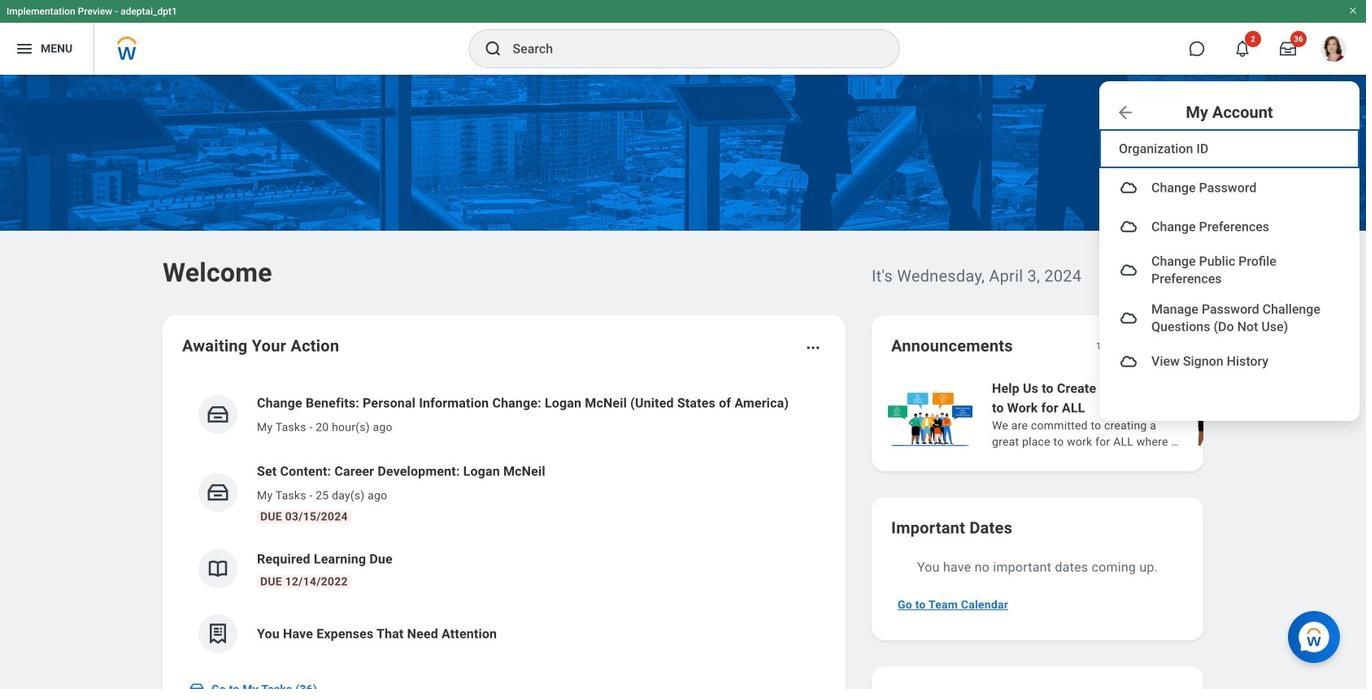Task type: vqa. For each thing, say whether or not it's contained in the screenshot.
Notifications Large 'image'
yes



Task type: locate. For each thing, give the bounding box(es) containing it.
logan mcneil image
[[1321, 36, 1347, 62]]

chevron left small image
[[1134, 338, 1150, 355]]

status
[[1096, 340, 1122, 353]]

menu item
[[1100, 168, 1360, 207], [1100, 207, 1360, 246], [1100, 246, 1360, 294], [1100, 294, 1360, 342], [1100, 342, 1360, 381]]

avatar image
[[1119, 178, 1139, 198], [1119, 217, 1139, 237], [1119, 261, 1139, 280], [1119, 309, 1139, 328], [1119, 352, 1139, 372]]

3 avatar image from the top
[[1119, 261, 1139, 280]]

1 menu item from the top
[[1100, 168, 1360, 207]]

1 horizontal spatial list
[[885, 377, 1366, 452]]

Search Workday  search field
[[513, 31, 866, 67]]

inbox image
[[189, 682, 205, 690]]

back image
[[1116, 103, 1135, 122]]

main content
[[0, 75, 1366, 690]]

5 avatar image from the top
[[1119, 352, 1139, 372]]

banner
[[0, 0, 1366, 421]]

chevron right small image
[[1163, 338, 1179, 355]]

2 avatar image from the top
[[1119, 217, 1139, 237]]

1 vertical spatial inbox image
[[206, 481, 230, 505]]

close environment banner image
[[1349, 6, 1358, 15]]

4 avatar image from the top
[[1119, 309, 1139, 328]]

book open image
[[206, 557, 230, 582]]

0 vertical spatial inbox image
[[206, 403, 230, 427]]

justify image
[[15, 39, 34, 59]]

1 avatar image from the top
[[1119, 178, 1139, 198]]

notifications large image
[[1235, 41, 1251, 57]]

inbox image
[[206, 403, 230, 427], [206, 481, 230, 505]]

list
[[885, 377, 1366, 452], [182, 381, 826, 667]]

menu
[[1100, 124, 1360, 386]]

2 menu item from the top
[[1100, 207, 1360, 246]]

0 horizontal spatial list
[[182, 381, 826, 667]]

avatar image for 2nd "menu item" from the bottom of the page
[[1119, 309, 1139, 328]]



Task type: describe. For each thing, give the bounding box(es) containing it.
2 inbox image from the top
[[206, 481, 230, 505]]

4 menu item from the top
[[1100, 294, 1360, 342]]

3 menu item from the top
[[1100, 246, 1360, 294]]

avatar image for fourth "menu item" from the bottom
[[1119, 217, 1139, 237]]

search image
[[484, 39, 503, 59]]

inbox large image
[[1280, 41, 1296, 57]]

5 menu item from the top
[[1100, 342, 1360, 381]]

avatar image for third "menu item" from the bottom of the page
[[1119, 261, 1139, 280]]

1 inbox image from the top
[[206, 403, 230, 427]]

avatar image for fifth "menu item" from the bottom
[[1119, 178, 1139, 198]]

dashboard expenses image
[[206, 622, 230, 647]]

avatar image for fifth "menu item" from the top
[[1119, 352, 1139, 372]]

related actions image
[[805, 340, 821, 356]]



